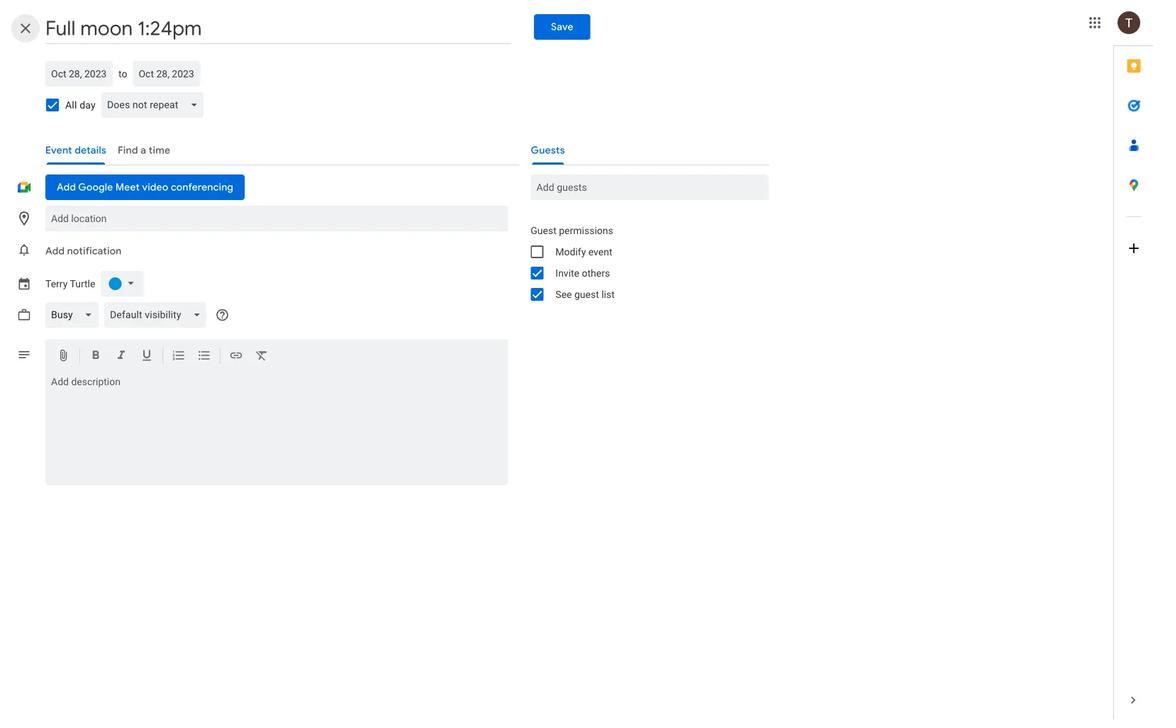 Task type: describe. For each thing, give the bounding box(es) containing it.
group containing guest permissions
[[520, 220, 769, 305]]

bold image
[[89, 348, 103, 365]]

to
[[119, 68, 127, 79]]

Title text field
[[45, 13, 512, 44]]

Guests text field
[[537, 175, 764, 200]]

underline image
[[140, 348, 154, 365]]

add notification
[[45, 245, 122, 258]]

list
[[602, 288, 615, 300]]

day
[[80, 99, 96, 111]]

all
[[65, 99, 77, 111]]

numbered list image
[[172, 348, 186, 365]]

others
[[582, 267, 610, 279]]

invite
[[556, 267, 580, 279]]

all day
[[65, 99, 96, 111]]

Location text field
[[51, 206, 503, 231]]

add notification button
[[40, 234, 127, 268]]

End date text field
[[139, 65, 195, 82]]

notification
[[67, 245, 122, 258]]

bulleted list image
[[197, 348, 211, 365]]

insert link image
[[229, 348, 243, 365]]

turtle
[[70, 278, 95, 290]]

permissions
[[559, 225, 614, 236]]

invite others
[[556, 267, 610, 279]]

modify
[[556, 246, 586, 258]]



Task type: locate. For each thing, give the bounding box(es) containing it.
terry turtle
[[45, 278, 95, 290]]

guest permissions
[[531, 225, 614, 236]]

Start date text field
[[51, 65, 107, 82]]

guest
[[575, 288, 599, 300]]

formatting options toolbar
[[45, 339, 508, 374]]

Description text field
[[45, 376, 508, 483]]

add
[[45, 245, 65, 258]]

guest
[[531, 225, 557, 236]]

save
[[551, 21, 574, 33]]

None field
[[101, 92, 210, 118], [45, 302, 104, 328], [104, 302, 212, 328], [101, 92, 210, 118], [45, 302, 104, 328], [104, 302, 212, 328]]

group
[[520, 220, 769, 305]]

italic image
[[114, 348, 128, 365]]

remove formatting image
[[255, 348, 269, 365]]

tab list
[[1115, 46, 1154, 681]]

modify event
[[556, 246, 613, 258]]

event
[[589, 246, 613, 258]]

save button
[[534, 14, 591, 40]]

see guest list
[[556, 288, 615, 300]]

terry
[[45, 278, 68, 290]]

see
[[556, 288, 572, 300]]



Task type: vqa. For each thing, say whether or not it's contained in the screenshot.
heading in Calendar element
no



